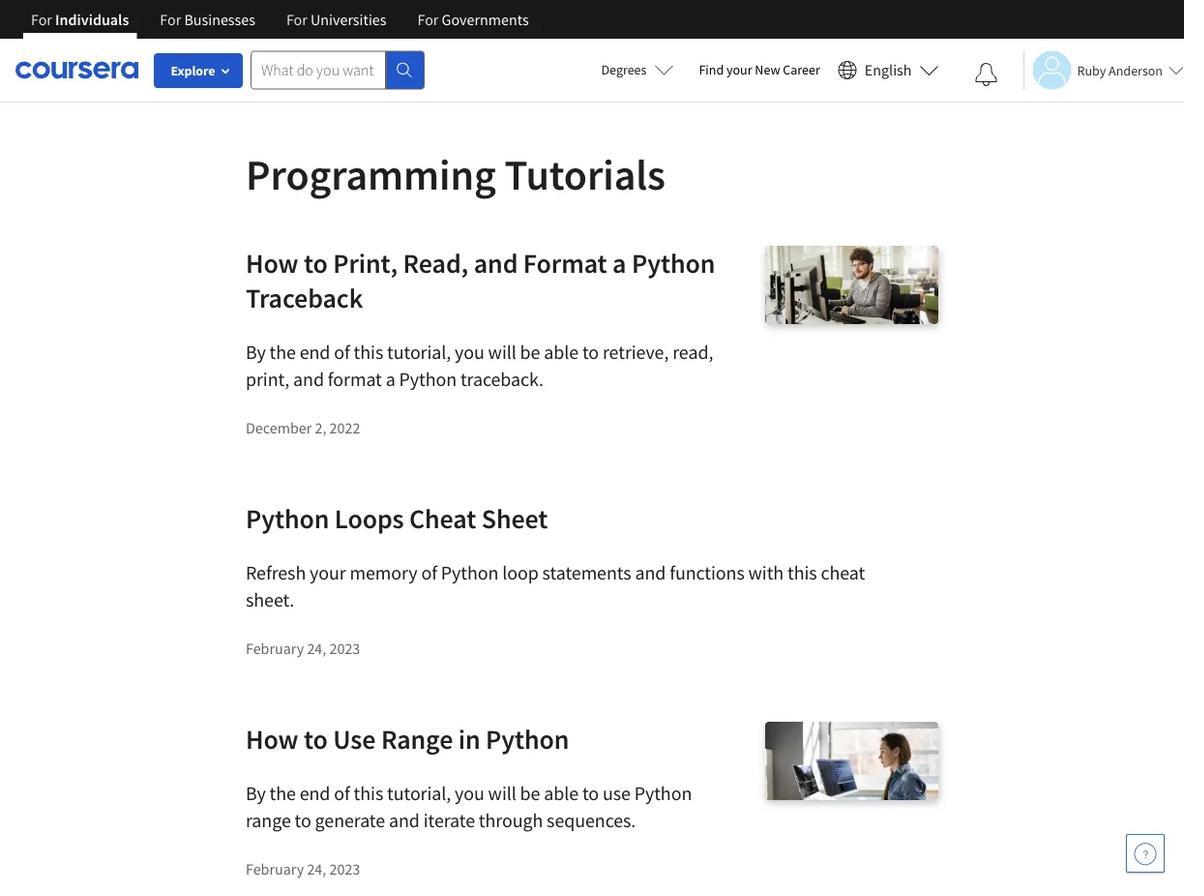 Task type: describe. For each thing, give the bounding box(es) containing it.
by the end of this tutorial, you will be able to retrieve, read, print, and format a python traceback.
[[246, 340, 713, 391]]

a inside "how to print, read, and format a python traceback"
[[613, 246, 627, 280]]

python inside refresh your memory of python loop statements and functions with this cheat sheet.
[[441, 561, 499, 585]]

use
[[603, 781, 631, 806]]

print,
[[333, 246, 398, 280]]

of for use
[[334, 781, 350, 806]]

by for how to use range in python
[[246, 781, 266, 806]]

programming
[[246, 147, 496, 201]]

for universities
[[286, 10, 387, 29]]

2,
[[315, 418, 326, 437]]

traceback.
[[461, 367, 544, 391]]

end for use
[[300, 781, 330, 806]]

and inside by the end of this tutorial, you will be able to retrieve, read, print, and format a python traceback.
[[293, 367, 324, 391]]

coursera image
[[15, 54, 138, 85]]

print,
[[246, 367, 290, 391]]

format
[[523, 246, 607, 280]]

python inside "how to print, read, and format a python traceback"
[[632, 246, 715, 280]]

universities
[[311, 10, 387, 29]]

refresh your memory of python loop statements and functions with this cheat sheet.
[[246, 561, 865, 612]]

to inside by the end of this tutorial, you will be able to retrieve, read, print, and format a python traceback.
[[582, 340, 599, 364]]

[featured image] someone uses a desktop computer to print and log a python traceback image
[[765, 246, 939, 324]]

python loops cheat sheet
[[246, 502, 548, 536]]

functions
[[670, 561, 745, 585]]

this for how to print, read, and format a python traceback
[[354, 340, 383, 364]]

statements
[[542, 561, 631, 585]]

range
[[381, 722, 453, 756]]

how to use range in python
[[246, 722, 569, 756]]

and inside refresh your memory of python loop statements and functions with this cheat sheet.
[[635, 561, 666, 585]]

generate
[[315, 808, 385, 833]]

loops
[[335, 502, 404, 536]]

career
[[783, 61, 820, 78]]

range
[[246, 808, 291, 833]]

sheet.
[[246, 588, 294, 612]]

ruby
[[1077, 61, 1106, 79]]

sheet
[[482, 502, 548, 536]]

traceback
[[246, 281, 363, 315]]

python inside by the end of this tutorial, you will be able to use python range to generate and iterate through sequences.
[[635, 781, 692, 806]]

degrees
[[601, 61, 647, 78]]

show notifications image
[[975, 63, 998, 86]]

your for refresh
[[310, 561, 346, 585]]

you for in
[[455, 781, 485, 806]]

february 24, 2023 for how
[[246, 859, 360, 879]]

for for individuals
[[31, 10, 52, 29]]

What do you want to learn? text field
[[251, 51, 386, 90]]

anderson
[[1109, 61, 1163, 79]]

of for cheat
[[421, 561, 437, 585]]

find
[[699, 61, 724, 78]]

sequences.
[[547, 808, 636, 833]]

how for how to print, read, and format a python traceback
[[246, 246, 298, 280]]

be for python
[[520, 781, 540, 806]]

memory
[[350, 561, 418, 585]]

individuals
[[55, 10, 129, 29]]

retrieve,
[[603, 340, 669, 364]]

2022
[[330, 418, 360, 437]]

and inside by the end of this tutorial, you will be able to use python range to generate and iterate through sequences.
[[389, 808, 420, 833]]

python up refresh
[[246, 502, 329, 536]]

find your new career
[[699, 61, 820, 78]]

[featured image] someone works with python range on a laptop at a desk with a second monitor. image
[[765, 722, 939, 800]]

programming tutorials
[[246, 147, 666, 201]]

2023 for loops
[[329, 639, 360, 658]]

governments
[[442, 10, 529, 29]]

format
[[328, 367, 382, 391]]

tutorial, for range
[[387, 781, 451, 806]]

for for governments
[[418, 10, 439, 29]]

how for how to use range in python
[[246, 722, 298, 756]]



Task type: locate. For each thing, give the bounding box(es) containing it.
for left individuals
[[31, 10, 52, 29]]

0 vertical spatial february
[[246, 639, 304, 658]]

1 vertical spatial you
[[455, 781, 485, 806]]

tutorial, inside by the end of this tutorial, you will be able to retrieve, read, print, and format a python traceback.
[[387, 340, 451, 364]]

you
[[455, 340, 485, 364], [455, 781, 485, 806]]

explore button
[[154, 53, 243, 88]]

how
[[246, 246, 298, 280], [246, 722, 298, 756]]

this inside by the end of this tutorial, you will be able to retrieve, read, print, and format a python traceback.
[[354, 340, 383, 364]]

for for businesses
[[160, 10, 181, 29]]

you up traceback.
[[455, 340, 485, 364]]

and right read,
[[474, 246, 518, 280]]

0 vertical spatial february 24, 2023
[[246, 639, 360, 658]]

of right memory
[[421, 561, 437, 585]]

will up through
[[488, 781, 516, 806]]

you inside by the end of this tutorial, you will be able to use python range to generate and iterate through sequences.
[[455, 781, 485, 806]]

2023 down memory
[[329, 639, 360, 658]]

1 february from the top
[[246, 639, 304, 658]]

0 vertical spatial you
[[455, 340, 485, 364]]

3 for from the left
[[286, 10, 308, 29]]

and inside "how to print, read, and format a python traceback"
[[474, 246, 518, 280]]

be up through
[[520, 781, 540, 806]]

how to print, read, and format a python traceback
[[246, 246, 715, 315]]

and left functions
[[635, 561, 666, 585]]

your right find
[[727, 61, 752, 78]]

2 will from the top
[[488, 781, 516, 806]]

this inside refresh your memory of python loop statements and functions with this cheat sheet.
[[788, 561, 817, 585]]

1 be from the top
[[520, 340, 540, 364]]

february 24, 2023 down sheet.
[[246, 639, 360, 658]]

tutorials
[[505, 147, 666, 201]]

python
[[632, 246, 715, 280], [399, 367, 457, 391], [246, 502, 329, 536], [441, 561, 499, 585], [486, 722, 569, 756], [635, 781, 692, 806]]

cheat
[[821, 561, 865, 585]]

1 24, from the top
[[307, 639, 326, 658]]

of inside by the end of this tutorial, you will be able to use python range to generate and iterate through sequences.
[[334, 781, 350, 806]]

by inside by the end of this tutorial, you will be able to retrieve, read, print, and format a python traceback.
[[246, 340, 266, 364]]

1 able from the top
[[544, 340, 579, 364]]

will up traceback.
[[488, 340, 516, 364]]

0 vertical spatial your
[[727, 61, 752, 78]]

a right "format"
[[613, 246, 627, 280]]

2 24, from the top
[[307, 859, 326, 879]]

1 vertical spatial able
[[544, 781, 579, 806]]

python right format
[[399, 367, 457, 391]]

2 tutorial, from the top
[[387, 781, 451, 806]]

1 vertical spatial how
[[246, 722, 298, 756]]

1 end from the top
[[300, 340, 330, 364]]

1 vertical spatial tutorial,
[[387, 781, 451, 806]]

able for python
[[544, 781, 579, 806]]

able
[[544, 340, 579, 364], [544, 781, 579, 806]]

december 2, 2022
[[246, 418, 360, 437]]

be inside by the end of this tutorial, you will be able to retrieve, read, print, and format a python traceback.
[[520, 340, 540, 364]]

the for how to use range in python
[[270, 781, 296, 806]]

be inside by the end of this tutorial, you will be able to use python range to generate and iterate through sequences.
[[520, 781, 540, 806]]

python left loop
[[441, 561, 499, 585]]

banner navigation
[[15, 0, 544, 39]]

1 you from the top
[[455, 340, 485, 364]]

2 2023 from the top
[[329, 859, 360, 879]]

iterate
[[424, 808, 475, 833]]

will inside by the end of this tutorial, you will be able to use python range to generate and iterate through sequences.
[[488, 781, 516, 806]]

1 vertical spatial february 24, 2023
[[246, 859, 360, 879]]

of for print,
[[334, 340, 350, 364]]

february for python
[[246, 639, 304, 658]]

2 vertical spatial this
[[354, 781, 383, 806]]

tutorial, up iterate
[[387, 781, 451, 806]]

help center image
[[1134, 842, 1157, 865]]

able inside by the end of this tutorial, you will be able to retrieve, read, print, and format a python traceback.
[[544, 340, 579, 364]]

of
[[334, 340, 350, 364], [421, 561, 437, 585], [334, 781, 350, 806]]

ruby anderson button
[[1023, 51, 1184, 90]]

your inside refresh your memory of python loop statements and functions with this cheat sheet.
[[310, 561, 346, 585]]

how inside "how to print, read, and format a python traceback"
[[246, 246, 298, 280]]

february for how
[[246, 859, 304, 879]]

1 vertical spatial end
[[300, 781, 330, 806]]

the up print,
[[270, 340, 296, 364]]

able inside by the end of this tutorial, you will be able to use python range to generate and iterate through sequences.
[[544, 781, 579, 806]]

the
[[270, 340, 296, 364], [270, 781, 296, 806]]

this right 'with'
[[788, 561, 817, 585]]

and right print,
[[293, 367, 324, 391]]

2023 for to
[[329, 859, 360, 879]]

1 for from the left
[[31, 10, 52, 29]]

february down range
[[246, 859, 304, 879]]

loop
[[502, 561, 539, 585]]

the inside by the end of this tutorial, you will be able to use python range to generate and iterate through sequences.
[[270, 781, 296, 806]]

for left businesses
[[160, 10, 181, 29]]

of up format
[[334, 340, 350, 364]]

through
[[479, 808, 543, 833]]

0 vertical spatial of
[[334, 340, 350, 364]]

end inside by the end of this tutorial, you will be able to use python range to generate and iterate through sequences.
[[300, 781, 330, 806]]

end for print,
[[300, 340, 330, 364]]

this
[[354, 340, 383, 364], [788, 561, 817, 585], [354, 781, 383, 806]]

1 february 24, 2023 from the top
[[246, 639, 360, 658]]

2 how from the top
[[246, 722, 298, 756]]

the for how to print, read, and format a python traceback
[[270, 340, 296, 364]]

1 vertical spatial the
[[270, 781, 296, 806]]

your
[[727, 61, 752, 78], [310, 561, 346, 585]]

tutorial, for read,
[[387, 340, 451, 364]]

refresh
[[246, 561, 306, 585]]

1 vertical spatial february
[[246, 859, 304, 879]]

2 for from the left
[[160, 10, 181, 29]]

0 vertical spatial tutorial,
[[387, 340, 451, 364]]

24, for to
[[307, 859, 326, 879]]

python right use
[[635, 781, 692, 806]]

2023 down generate
[[329, 859, 360, 879]]

new
[[755, 61, 780, 78]]

how up traceback
[[246, 246, 298, 280]]

1 tutorial, from the top
[[387, 340, 451, 364]]

degrees button
[[586, 48, 689, 91]]

1 vertical spatial will
[[488, 781, 516, 806]]

will for python
[[488, 781, 516, 806]]

and
[[474, 246, 518, 280], [293, 367, 324, 391], [635, 561, 666, 585], [389, 808, 420, 833]]

1 vertical spatial of
[[421, 561, 437, 585]]

a
[[613, 246, 627, 280], [386, 367, 395, 391]]

this inside by the end of this tutorial, you will be able to use python range to generate and iterate through sequences.
[[354, 781, 383, 806]]

the inside by the end of this tutorial, you will be able to retrieve, read, print, and format a python traceback.
[[270, 340, 296, 364]]

find your new career link
[[689, 58, 830, 82]]

be for format
[[520, 340, 540, 364]]

1 by from the top
[[246, 340, 266, 364]]

by the end of this tutorial, you will be able to use python range to generate and iterate through sequences.
[[246, 781, 692, 833]]

you inside by the end of this tutorial, you will be able to retrieve, read, print, and format a python traceback.
[[455, 340, 485, 364]]

this for how to use range in python
[[354, 781, 383, 806]]

tutorial, inside by the end of this tutorial, you will be able to use python range to generate and iterate through sequences.
[[387, 781, 451, 806]]

for for universities
[[286, 10, 308, 29]]

able for format
[[544, 340, 579, 364]]

for individuals
[[31, 10, 129, 29]]

2 february from the top
[[246, 859, 304, 879]]

python up 'read,'
[[632, 246, 715, 280]]

by up print,
[[246, 340, 266, 364]]

0 vertical spatial 2023
[[329, 639, 360, 658]]

2 end from the top
[[300, 781, 330, 806]]

0 vertical spatial the
[[270, 340, 296, 364]]

1 vertical spatial by
[[246, 781, 266, 806]]

december
[[246, 418, 312, 437]]

by
[[246, 340, 266, 364], [246, 781, 266, 806]]

0 vertical spatial will
[[488, 340, 516, 364]]

this up format
[[354, 340, 383, 364]]

1 2023 from the top
[[329, 639, 360, 658]]

0 vertical spatial be
[[520, 340, 540, 364]]

0 vertical spatial how
[[246, 246, 298, 280]]

0 horizontal spatial your
[[310, 561, 346, 585]]

1 vertical spatial a
[[386, 367, 395, 391]]

for
[[31, 10, 52, 29], [160, 10, 181, 29], [286, 10, 308, 29], [418, 10, 439, 29]]

read,
[[403, 246, 469, 280]]

how up range
[[246, 722, 298, 756]]

1 vertical spatial be
[[520, 781, 540, 806]]

with
[[749, 561, 784, 585]]

tutorial,
[[387, 340, 451, 364], [387, 781, 451, 806]]

2 be from the top
[[520, 781, 540, 806]]

2023
[[329, 639, 360, 658], [329, 859, 360, 879]]

end up generate
[[300, 781, 330, 806]]

february down sheet.
[[246, 639, 304, 658]]

use
[[333, 722, 376, 756]]

for left the governments
[[418, 10, 439, 29]]

ruby anderson
[[1077, 61, 1163, 79]]

1 will from the top
[[488, 340, 516, 364]]

24,
[[307, 639, 326, 658], [307, 859, 326, 879]]

of up generate
[[334, 781, 350, 806]]

will inside by the end of this tutorial, you will be able to retrieve, read, print, and format a python traceback.
[[488, 340, 516, 364]]

your right refresh
[[310, 561, 346, 585]]

english button
[[830, 39, 947, 102]]

1 vertical spatial this
[[788, 561, 817, 585]]

be up traceback.
[[520, 340, 540, 364]]

your for find
[[727, 61, 752, 78]]

0 horizontal spatial a
[[386, 367, 395, 391]]

in
[[458, 722, 480, 756]]

of inside refresh your memory of python loop statements and functions with this cheat sheet.
[[421, 561, 437, 585]]

0 vertical spatial 24,
[[307, 639, 326, 658]]

1 the from the top
[[270, 340, 296, 364]]

1 horizontal spatial your
[[727, 61, 752, 78]]

able left retrieve,
[[544, 340, 579, 364]]

and left iterate
[[389, 808, 420, 833]]

1 how from the top
[[246, 246, 298, 280]]

will
[[488, 340, 516, 364], [488, 781, 516, 806]]

0 vertical spatial a
[[613, 246, 627, 280]]

1 vertical spatial 24,
[[307, 859, 326, 879]]

you for and
[[455, 340, 485, 364]]

0 vertical spatial by
[[246, 340, 266, 364]]

by up range
[[246, 781, 266, 806]]

4 for from the left
[[418, 10, 439, 29]]

cheat
[[409, 502, 476, 536]]

explore
[[171, 62, 215, 79]]

this up generate
[[354, 781, 383, 806]]

end up format
[[300, 340, 330, 364]]

2 able from the top
[[544, 781, 579, 806]]

for left universities at the left
[[286, 10, 308, 29]]

2 vertical spatial of
[[334, 781, 350, 806]]

24, for loops
[[307, 639, 326, 658]]

end inside by the end of this tutorial, you will be able to retrieve, read, print, and format a python traceback.
[[300, 340, 330, 364]]

february
[[246, 639, 304, 658], [246, 859, 304, 879]]

by for how to print, read, and format a python traceback
[[246, 340, 266, 364]]

read,
[[673, 340, 713, 364]]

1 vertical spatial 2023
[[329, 859, 360, 879]]

english
[[865, 60, 912, 80]]

by inside by the end of this tutorial, you will be able to use python range to generate and iterate through sequences.
[[246, 781, 266, 806]]

will for format
[[488, 340, 516, 364]]

you up iterate
[[455, 781, 485, 806]]

the up range
[[270, 781, 296, 806]]

1 horizontal spatial a
[[613, 246, 627, 280]]

python inside by the end of this tutorial, you will be able to retrieve, read, print, and format a python traceback.
[[399, 367, 457, 391]]

tutorial, down read,
[[387, 340, 451, 364]]

2 by from the top
[[246, 781, 266, 806]]

2 you from the top
[[455, 781, 485, 806]]

0 vertical spatial able
[[544, 340, 579, 364]]

for businesses
[[160, 10, 255, 29]]

0 vertical spatial end
[[300, 340, 330, 364]]

python right in
[[486, 722, 569, 756]]

None search field
[[251, 51, 425, 90]]

0 vertical spatial this
[[354, 340, 383, 364]]

able up sequences.
[[544, 781, 579, 806]]

a inside by the end of this tutorial, you will be able to retrieve, read, print, and format a python traceback.
[[386, 367, 395, 391]]

businesses
[[184, 10, 255, 29]]

1 vertical spatial your
[[310, 561, 346, 585]]

end
[[300, 340, 330, 364], [300, 781, 330, 806]]

february 24, 2023
[[246, 639, 360, 658], [246, 859, 360, 879]]

february 24, 2023 down range
[[246, 859, 360, 879]]

2 the from the top
[[270, 781, 296, 806]]

of inside by the end of this tutorial, you will be able to retrieve, read, print, and format a python traceback.
[[334, 340, 350, 364]]

to
[[304, 246, 328, 280], [582, 340, 599, 364], [304, 722, 328, 756], [582, 781, 599, 806], [295, 808, 311, 833]]

2 february 24, 2023 from the top
[[246, 859, 360, 879]]

to inside "how to print, read, and format a python traceback"
[[304, 246, 328, 280]]

february 24, 2023 for python
[[246, 639, 360, 658]]

for governments
[[418, 10, 529, 29]]

be
[[520, 340, 540, 364], [520, 781, 540, 806]]

a right format
[[386, 367, 395, 391]]



Task type: vqa. For each thing, say whether or not it's contained in the screenshot.
"Ruby Anderson"
yes



